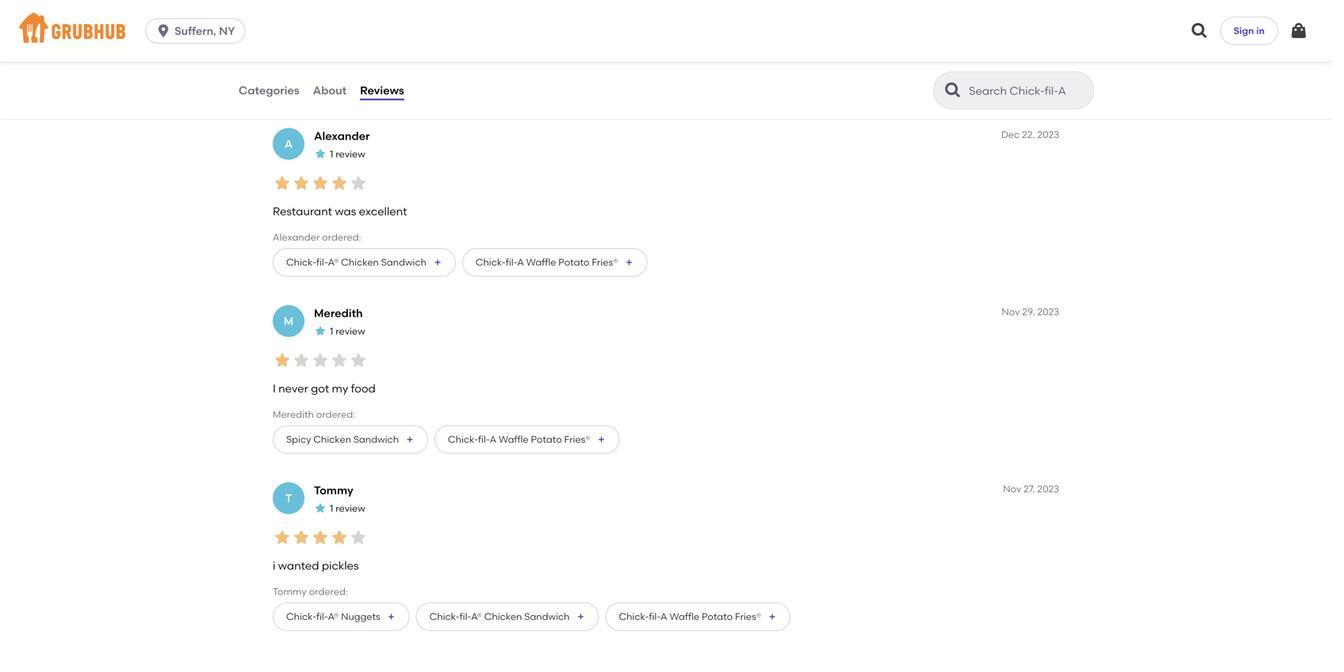 Task type: locate. For each thing, give the bounding box(es) containing it.
ordered: up about
[[305, 55, 344, 66]]

0 vertical spatial waffle
[[526, 257, 556, 268]]

1 vertical spatial nov
[[1003, 483, 1021, 495]]

0 horizontal spatial meredith
[[273, 409, 314, 420]]

tommy
[[314, 484, 353, 497], [273, 586, 307, 598]]

2 vertical spatial chick-fil-a waffle potato fries®
[[619, 611, 761, 623]]

svg image left suffern,
[[156, 23, 171, 39]]

dec
[[1001, 129, 1020, 140]]

2 vertical spatial 1 review
[[330, 503, 365, 514]]

chick-
[[286, 79, 316, 91], [286, 257, 316, 268], [476, 257, 506, 268], [448, 434, 478, 445], [286, 611, 316, 623], [430, 611, 460, 623], [619, 611, 649, 623]]

2 1 from the top
[[330, 326, 333, 337]]

alexander
[[314, 129, 370, 143], [273, 232, 320, 243]]

review up "my" in the left of the page
[[336, 326, 365, 337]]

1 vertical spatial 2023
[[1038, 306, 1060, 318]]

0 vertical spatial 1
[[330, 148, 333, 160]]

1 vertical spatial review
[[336, 326, 365, 337]]

1 review from the top
[[336, 148, 365, 160]]

meredith
[[314, 307, 363, 320], [273, 409, 314, 420]]

excellent
[[359, 205, 407, 218]]

1 for tommy
[[330, 503, 333, 514]]

tommy right t
[[314, 484, 353, 497]]

sandwich
[[381, 257, 427, 268], [354, 434, 399, 445], [524, 611, 570, 623]]

1 review up was
[[330, 148, 365, 160]]

2 vertical spatial 1
[[330, 503, 333, 514]]

nov left 27,
[[1003, 483, 1021, 495]]

0 vertical spatial 1 review
[[330, 148, 365, 160]]

1 vertical spatial meredith
[[273, 409, 314, 420]]

1 vertical spatial chick-fil-a waffle potato fries®
[[448, 434, 591, 445]]

0 vertical spatial alexander
[[314, 129, 370, 143]]

tommy for tommy ordered:
[[273, 586, 307, 598]]

allison
[[273, 55, 303, 66]]

2 1 review from the top
[[330, 326, 365, 337]]

2 chick-fil-a® nuggets button from the top
[[273, 603, 410, 631]]

0 vertical spatial nov
[[1002, 306, 1020, 318]]

chick-fil-a waffle potato fries® button for i never got my food
[[435, 425, 620, 454]]

i wanted pickles
[[273, 559, 359, 573]]

0 horizontal spatial chick-fil-a® chicken sandwich
[[286, 257, 427, 268]]

chick- for the top chick-fil-a® chicken sandwich button
[[286, 257, 316, 268]]

never
[[278, 382, 308, 395]]

2023 right 27,
[[1038, 483, 1060, 495]]

sign in button
[[1220, 17, 1278, 45]]

plus icon image
[[387, 81, 396, 90], [433, 258, 442, 267], [625, 258, 634, 267], [405, 435, 415, 445], [597, 435, 606, 445], [387, 612, 396, 622], [576, 612, 586, 622], [768, 612, 777, 622]]

nuggets down the "pickles"
[[341, 611, 380, 623]]

3 2023 from the top
[[1038, 483, 1060, 495]]

a®
[[328, 79, 339, 91], [328, 257, 339, 268], [328, 611, 339, 623], [471, 611, 482, 623]]

potato for i never got my food
[[531, 434, 562, 445]]

0 vertical spatial tommy
[[314, 484, 353, 497]]

1 horizontal spatial meredith
[[314, 307, 363, 320]]

tommy down the wanted
[[273, 586, 307, 598]]

1 vertical spatial 1 review
[[330, 326, 365, 337]]

2 vertical spatial review
[[336, 503, 365, 514]]

chicken
[[341, 257, 379, 268], [313, 434, 351, 445], [484, 611, 522, 623]]

chick-fil-a waffle potato fries® button
[[462, 248, 648, 277], [435, 425, 620, 454], [605, 603, 791, 631]]

svg image inside suffern, ny button
[[156, 23, 171, 39]]

0 horizontal spatial svg image
[[156, 23, 171, 39]]

fil-
[[316, 79, 328, 91], [316, 257, 328, 268], [506, 257, 517, 268], [478, 434, 490, 445], [316, 611, 328, 623], [460, 611, 471, 623], [649, 611, 661, 623]]

nuggets down allison ordered:
[[341, 79, 380, 91]]

alexander down restaurant
[[273, 232, 320, 243]]

1 vertical spatial chick-fil-a® nuggets button
[[273, 603, 410, 631]]

1 vertical spatial tommy
[[273, 586, 307, 598]]

reviews
[[360, 84, 404, 97]]

1 review
[[330, 148, 365, 160], [330, 326, 365, 337], [330, 503, 365, 514]]

1 2023 from the top
[[1038, 129, 1060, 140]]

alexander for alexander ordered:
[[273, 232, 320, 243]]

fries®
[[592, 257, 618, 268], [564, 434, 591, 445], [735, 611, 761, 623]]

1 vertical spatial chick-fil-a waffle potato fries® button
[[435, 425, 620, 454]]

my
[[332, 382, 348, 395]]

0 horizontal spatial tommy
[[273, 586, 307, 598]]

2023
[[1038, 129, 1060, 140], [1038, 306, 1060, 318], [1038, 483, 1060, 495]]

1 vertical spatial chicken
[[313, 434, 351, 445]]

food
[[351, 382, 376, 395]]

1 right t
[[330, 503, 333, 514]]

categories
[[239, 84, 300, 97]]

svg image
[[1190, 21, 1209, 40], [156, 23, 171, 39]]

plus icon image inside spicy chicken sandwich button
[[405, 435, 415, 445]]

1 vertical spatial nuggets
[[341, 611, 380, 623]]

1 vertical spatial chick-fil-a® nuggets
[[286, 611, 380, 623]]

review up was
[[336, 148, 365, 160]]

potato
[[559, 257, 590, 268], [531, 434, 562, 445], [702, 611, 733, 623]]

search icon image
[[944, 81, 963, 100]]

chick-fil-a waffle potato fries®
[[476, 257, 618, 268], [448, 434, 591, 445], [619, 611, 761, 623]]

tommy ordered:
[[273, 586, 348, 598]]

1 horizontal spatial tommy
[[314, 484, 353, 497]]

0 vertical spatial chick-fil-a waffle potato fries®
[[476, 257, 618, 268]]

fries® for i never got my food
[[564, 434, 591, 445]]

nov
[[1002, 306, 1020, 318], [1003, 483, 1021, 495]]

chick-fil-a® nuggets button
[[273, 71, 410, 100], [273, 603, 410, 631]]

1 vertical spatial alexander
[[273, 232, 320, 243]]

a® for 1st chick-fil-a® nuggets button
[[328, 79, 339, 91]]

chick-fil-a® chicken sandwich button
[[273, 248, 456, 277], [416, 603, 599, 631]]

1 1 review from the top
[[330, 148, 365, 160]]

1 up the restaurant was excellent at the top left of the page
[[330, 148, 333, 160]]

1 horizontal spatial fries®
[[592, 257, 618, 268]]

potato for restaurant was excellent
[[559, 257, 590, 268]]

0 vertical spatial chick-fil-a waffle potato fries® button
[[462, 248, 648, 277]]

0 vertical spatial chick-fil-a® nuggets button
[[273, 71, 410, 100]]

0 horizontal spatial fries®
[[564, 434, 591, 445]]

ordered: for meredith
[[316, 409, 355, 420]]

ordered:
[[305, 55, 344, 66], [322, 232, 361, 243], [316, 409, 355, 420], [309, 586, 348, 598]]

1
[[330, 148, 333, 160], [330, 326, 333, 337], [330, 503, 333, 514]]

about
[[313, 84, 347, 97]]

ordered: up spicy chicken sandwich on the bottom of the page
[[316, 409, 355, 420]]

was
[[335, 205, 356, 218]]

a
[[285, 137, 293, 151], [517, 257, 524, 268], [490, 434, 497, 445], [661, 611, 667, 623]]

meredith up spicy
[[273, 409, 314, 420]]

2023 for i never got my food
[[1038, 306, 1060, 318]]

2 vertical spatial chicken
[[484, 611, 522, 623]]

1 vertical spatial fries®
[[564, 434, 591, 445]]

svg image left sign
[[1190, 21, 1209, 40]]

chick- for 1st chick-fil-a® nuggets button
[[286, 79, 316, 91]]

0 vertical spatial chick-fil-a® chicken sandwich
[[286, 257, 427, 268]]

2023 right 22,
[[1038, 129, 1060, 140]]

1 review for tommy
[[330, 503, 365, 514]]

0 vertical spatial fries®
[[592, 257, 618, 268]]

2 vertical spatial 2023
[[1038, 483, 1060, 495]]

chick-fil-a® nuggets down tommy ordered:
[[286, 611, 380, 623]]

1 right the m
[[330, 326, 333, 337]]

1 vertical spatial potato
[[531, 434, 562, 445]]

star icon image
[[314, 147, 327, 160], [273, 174, 292, 193], [292, 174, 311, 193], [311, 174, 330, 193], [330, 174, 349, 193], [349, 174, 368, 193], [314, 325, 327, 337], [273, 351, 292, 370], [292, 351, 311, 370], [311, 351, 330, 370], [330, 351, 349, 370], [349, 351, 368, 370], [314, 502, 327, 515], [273, 528, 292, 547], [292, 528, 311, 547], [311, 528, 330, 547], [330, 528, 349, 547], [349, 528, 368, 547]]

meredith right the m
[[314, 307, 363, 320]]

chick- for the bottommost 'chick-fil-a waffle potato fries®' button
[[619, 611, 649, 623]]

sign
[[1234, 25, 1254, 36]]

2 review from the top
[[336, 326, 365, 337]]

1 1 from the top
[[330, 148, 333, 160]]

i
[[273, 559, 276, 573]]

review up the "pickles"
[[336, 503, 365, 514]]

0 vertical spatial 2023
[[1038, 129, 1060, 140]]

2 chick-fil-a® nuggets from the top
[[286, 611, 380, 623]]

0 vertical spatial meredith
[[314, 307, 363, 320]]

1 review up "my" in the left of the page
[[330, 326, 365, 337]]

ordered: down the restaurant was excellent at the top left of the page
[[322, 232, 361, 243]]

3 1 from the top
[[330, 503, 333, 514]]

0 vertical spatial review
[[336, 148, 365, 160]]

spicy chicken sandwich
[[286, 434, 399, 445]]

chick-fil-a® nuggets button down tommy ordered:
[[273, 603, 410, 631]]

1 horizontal spatial chick-fil-a® chicken sandwich
[[430, 611, 570, 623]]

pickles
[[322, 559, 359, 573]]

i
[[273, 382, 276, 395]]

3 review from the top
[[336, 503, 365, 514]]

1 review up the "pickles"
[[330, 503, 365, 514]]

0 vertical spatial nuggets
[[341, 79, 380, 91]]

ny
[[219, 24, 235, 38]]

2 vertical spatial fries®
[[735, 611, 761, 623]]

waffle
[[526, 257, 556, 268], [499, 434, 529, 445], [670, 611, 700, 623]]

nuggets
[[341, 79, 380, 91], [341, 611, 380, 623]]

1 vertical spatial 1
[[330, 326, 333, 337]]

0 vertical spatial sandwich
[[381, 257, 427, 268]]

0 vertical spatial potato
[[559, 257, 590, 268]]

review
[[336, 148, 365, 160], [336, 326, 365, 337], [336, 503, 365, 514]]

2 2023 from the top
[[1038, 306, 1060, 318]]

nov left 29, at right
[[1002, 306, 1020, 318]]

review for meredith
[[336, 326, 365, 337]]

2023 right 29, at right
[[1038, 306, 1060, 318]]

3 1 review from the top
[[330, 503, 365, 514]]

2 vertical spatial potato
[[702, 611, 733, 623]]

reviews button
[[359, 62, 405, 119]]

1 vertical spatial waffle
[[499, 434, 529, 445]]

alexander down about 'button'
[[314, 129, 370, 143]]

chick-fil-a® nuggets button down allison ordered:
[[273, 71, 410, 100]]

1 vertical spatial chick-fil-a® chicken sandwich button
[[416, 603, 599, 631]]

29,
[[1022, 306, 1035, 318]]

1 vertical spatial sandwich
[[354, 434, 399, 445]]

categories button
[[238, 62, 300, 119]]

about button
[[312, 62, 347, 119]]

a® for bottommost chick-fil-a® chicken sandwich button
[[471, 611, 482, 623]]

chick-fil-a® nuggets down allison ordered:
[[286, 79, 380, 91]]

svg image
[[1289, 21, 1309, 40]]

chick-fil-a® nuggets
[[286, 79, 380, 91], [286, 611, 380, 623]]

a for 'chick-fil-a waffle potato fries®' button corresponding to restaurant was excellent
[[517, 257, 524, 268]]

chick-fil-a® chicken sandwich
[[286, 257, 427, 268], [430, 611, 570, 623]]

main navigation navigation
[[0, 0, 1332, 62]]

suffern, ny
[[175, 24, 235, 38]]

ordered: down the "pickles"
[[309, 586, 348, 598]]

0 vertical spatial chick-fil-a® nuggets
[[286, 79, 380, 91]]



Task type: vqa. For each thing, say whether or not it's contained in the screenshot.
Save this restaurant button
no



Task type: describe. For each thing, give the bounding box(es) containing it.
waffle for restaurant was excellent
[[526, 257, 556, 268]]

a for 'chick-fil-a waffle potato fries®' button related to i never got my food
[[490, 434, 497, 445]]

22,
[[1022, 129, 1035, 140]]

m
[[284, 314, 294, 328]]

1 chick-fil-a® nuggets button from the top
[[273, 71, 410, 100]]

ordered: for alexander
[[322, 232, 361, 243]]

2023 for i wanted pickles
[[1038, 483, 1060, 495]]

fries® for restaurant was excellent
[[592, 257, 618, 268]]

chick- for second chick-fil-a® nuggets button from the top of the page
[[286, 611, 316, 623]]

alexander for alexander
[[314, 129, 370, 143]]

1 chick-fil-a® nuggets from the top
[[286, 79, 380, 91]]

alexander ordered:
[[273, 232, 361, 243]]

nov for i never got my food
[[1002, 306, 1020, 318]]

27,
[[1024, 483, 1035, 495]]

2023 for restaurant was excellent
[[1038, 129, 1060, 140]]

review for tommy
[[336, 503, 365, 514]]

2 vertical spatial sandwich
[[524, 611, 570, 623]]

sandwich inside button
[[354, 434, 399, 445]]

1 horizontal spatial svg image
[[1190, 21, 1209, 40]]

1 for meredith
[[330, 326, 333, 337]]

1 review for alexander
[[330, 148, 365, 160]]

suffern,
[[175, 24, 216, 38]]

chick- for 'chick-fil-a waffle potato fries®' button corresponding to restaurant was excellent
[[476, 257, 506, 268]]

chick-fil-a waffle potato fries® button for restaurant was excellent
[[462, 248, 648, 277]]

meredith for meredith
[[314, 307, 363, 320]]

2 vertical spatial waffle
[[670, 611, 700, 623]]

suffern, ny button
[[145, 18, 252, 44]]

2 nuggets from the top
[[341, 611, 380, 623]]

sign in
[[1234, 25, 1265, 36]]

a for the bottommost 'chick-fil-a waffle potato fries®' button
[[661, 611, 667, 623]]

0 vertical spatial chick-fil-a® chicken sandwich button
[[273, 248, 456, 277]]

review for alexander
[[336, 148, 365, 160]]

meredith ordered:
[[273, 409, 355, 420]]

restaurant was excellent
[[273, 205, 407, 218]]

spicy
[[286, 434, 311, 445]]

Search Chick-fil-A search field
[[968, 83, 1089, 98]]

in
[[1257, 25, 1265, 36]]

t
[[285, 492, 292, 505]]

chick- for bottommost chick-fil-a® chicken sandwich button
[[430, 611, 460, 623]]

0 vertical spatial chicken
[[341, 257, 379, 268]]

a® for the top chick-fil-a® chicken sandwich button
[[328, 257, 339, 268]]

tommy for tommy
[[314, 484, 353, 497]]

spicy chicken sandwich button
[[273, 425, 428, 454]]

a® for second chick-fil-a® nuggets button from the top of the page
[[328, 611, 339, 623]]

i never got my food
[[273, 382, 376, 395]]

restaurant
[[273, 205, 332, 218]]

1 for alexander
[[330, 148, 333, 160]]

nov 27, 2023
[[1003, 483, 1060, 495]]

nov 29, 2023
[[1002, 306, 1060, 318]]

2 horizontal spatial fries®
[[735, 611, 761, 623]]

chick-fil-a waffle potato fries® for i never got my food
[[448, 434, 591, 445]]

2 vertical spatial chick-fil-a waffle potato fries® button
[[605, 603, 791, 631]]

dec 22, 2023
[[1001, 129, 1060, 140]]

allison ordered:
[[273, 55, 344, 66]]

waffle for i never got my food
[[499, 434, 529, 445]]

ordered: for tommy
[[309, 586, 348, 598]]

chick- for 'chick-fil-a waffle potato fries®' button related to i never got my food
[[448, 434, 478, 445]]

1 vertical spatial chick-fil-a® chicken sandwich
[[430, 611, 570, 623]]

meredith for meredith ordered:
[[273, 409, 314, 420]]

1 nuggets from the top
[[341, 79, 380, 91]]

chicken inside button
[[313, 434, 351, 445]]

chick-fil-a waffle potato fries® for restaurant was excellent
[[476, 257, 618, 268]]

got
[[311, 382, 329, 395]]

wanted
[[278, 559, 319, 573]]

1 review for meredith
[[330, 326, 365, 337]]

nov for i wanted pickles
[[1003, 483, 1021, 495]]



